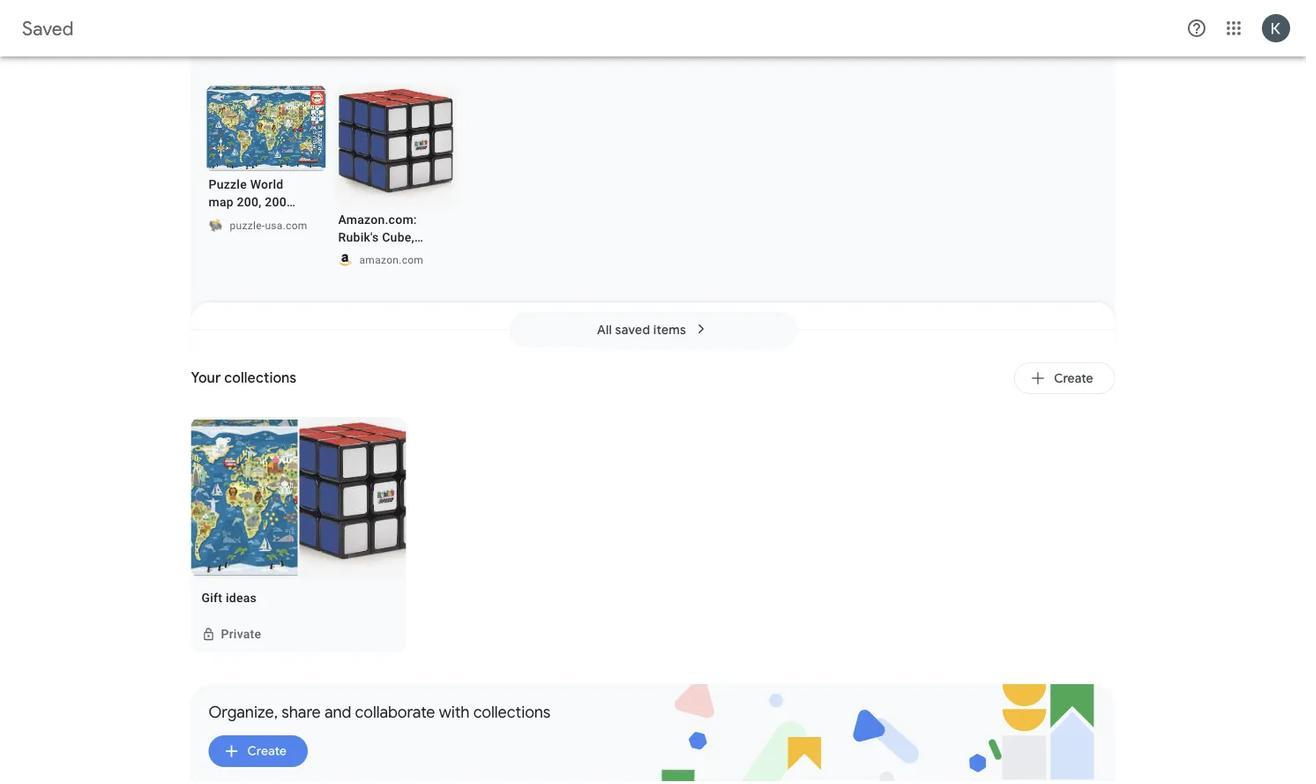 Task type: vqa. For each thing, say whether or not it's contained in the screenshot.
bottommost Create
yes



Task type: locate. For each thing, give the bounding box(es) containing it.
create
[[1054, 371, 1093, 386], [247, 744, 287, 760]]

0 vertical spatial create
[[1054, 371, 1093, 386]]

for
[[382, 371, 399, 386]]

0 horizontal spatial collections
[[224, 369, 297, 387]]

usa.com
[[265, 219, 308, 231]]

your
[[191, 369, 221, 387]]

organize,
[[209, 703, 278, 723]]

1 vertical spatial cube,
[[377, 265, 410, 280]]

amazon.com
[[359, 254, 424, 266]]

0 vertical spatial collections
[[224, 369, 297, 387]]

gift ideas
[[202, 591, 257, 605]]

shoes
[[393, 424, 428, 438]]

1 vertical spatial and
[[325, 703, 351, 723]]

0 vertical spatial and
[[381, 406, 402, 421]]

retro
[[338, 336, 369, 350]]

0 vertical spatial create button
[[1015, 363, 1115, 394]]

map
[[209, 195, 234, 209]]

cube,
[[382, 230, 415, 244], [377, 265, 410, 280]]

& down clothing,
[[338, 442, 346, 456]]

saved
[[615, 322, 650, 338]]

teaser,
[[338, 371, 379, 386]]

1 vertical spatial create
[[247, 744, 287, 760]]

collections right "your"
[[224, 369, 297, 387]]

up
[[406, 406, 421, 421]]

cube, down magnetic
[[377, 265, 410, 280]]

saved
[[22, 17, 74, 40]]

200,
[[237, 195, 262, 209]]

collections right with
[[473, 703, 551, 723]]

& down 'for'
[[379, 389, 387, 403]]

puzzle
[[209, 177, 247, 192]]

and right "8"
[[381, 406, 402, 421]]

jewelry
[[350, 442, 394, 456]]

clothing,
[[338, 424, 389, 438]]

1 vertical spatial collections
[[473, 703, 551, 723]]

0 horizontal spatial create button
[[209, 736, 308, 767]]

|
[[249, 212, 253, 227]]

1 horizontal spatial and
[[381, 406, 402, 421]]

problem-
[[338, 300, 391, 315]]

cube, up magnetic
[[382, 230, 415, 244]]

create button
[[1015, 363, 1115, 394], [209, 736, 308, 767]]

&
[[379, 389, 387, 403], [338, 442, 346, 456]]

8
[[371, 406, 378, 421]]

ages
[[338, 406, 367, 421]]

0 horizontal spatial and
[[325, 703, 351, 723]]

collaborate
[[355, 703, 435, 723]]

toy
[[411, 336, 431, 350]]

and right share
[[325, 703, 351, 723]]

collections
[[224, 369, 297, 387], [473, 703, 551, 723]]

1 horizontal spatial &
[[379, 389, 387, 403]]

200
[[265, 195, 287, 209]]

1 vertical spatial &
[[338, 442, 346, 456]]

your collections
[[191, 369, 297, 387]]

0 vertical spatial &
[[379, 389, 387, 403]]

and
[[381, 406, 402, 421], [325, 703, 351, 723]]

puzzle world map 200, 200 pieces | puzzle- usa.com
[[209, 177, 299, 245]]

0 vertical spatial cube,
[[382, 230, 415, 244]]

all saved items
[[597, 322, 686, 338]]

brain
[[377, 353, 406, 368]]

saved link
[[18, 17, 74, 41]]

super
[[338, 283, 372, 297]]



Task type: describe. For each thing, give the bounding box(es) containing it.
challenging
[[338, 318, 406, 333]]

3x3
[[338, 247, 359, 262]]

magnetic
[[363, 247, 416, 262]]

and inside amazon.com: rubik's cube, 3x3 magnetic speed cube, super fast problem-solving challenging retro fidget toy travel brain teaser, for adults & kids ages 8 and up : clothing, shoes & jewelry
[[381, 406, 402, 421]]

ideas
[[226, 591, 257, 605]]

fast
[[375, 283, 400, 297]]

amazon.com:
[[338, 212, 417, 227]]

1 horizontal spatial create button
[[1015, 363, 1115, 394]]

with
[[439, 703, 470, 723]]

1 horizontal spatial collections
[[473, 703, 551, 723]]

all
[[597, 322, 612, 338]]

pieces
[[209, 212, 246, 227]]

organize, share and collaborate with collections
[[209, 703, 551, 723]]

1 vertical spatial create button
[[209, 736, 308, 767]]

all saved items link
[[502, 303, 805, 357]]

all saved items button
[[508, 309, 798, 351]]

solving
[[391, 300, 433, 315]]

puzzle-usa.com
[[230, 219, 308, 231]]

gift
[[202, 591, 223, 605]]

usa.com
[[209, 230, 262, 245]]

speed
[[338, 265, 374, 280]]

fidget
[[372, 336, 408, 350]]

:
[[424, 406, 428, 421]]

puzzle-
[[256, 212, 299, 227]]

amazon.com: rubik's cube, 3x3 magnetic speed cube, super fast problem-solving challenging retro fidget toy travel brain teaser, for adults & kids ages 8 and up : clothing, shoes & jewelry
[[338, 212, 433, 456]]

travel
[[338, 353, 373, 368]]

0 horizontal spatial create
[[247, 744, 287, 760]]

puzzle-
[[230, 219, 265, 231]]

adults
[[338, 389, 375, 403]]

private
[[221, 627, 261, 641]]

share
[[282, 703, 321, 723]]

rubik's
[[338, 230, 379, 244]]

0 horizontal spatial &
[[338, 442, 346, 456]]

1 horizontal spatial create
[[1054, 371, 1093, 386]]

world
[[250, 177, 283, 192]]

kids
[[390, 389, 415, 403]]

more options image
[[1176, 7, 1218, 49]]

items
[[654, 322, 686, 338]]



